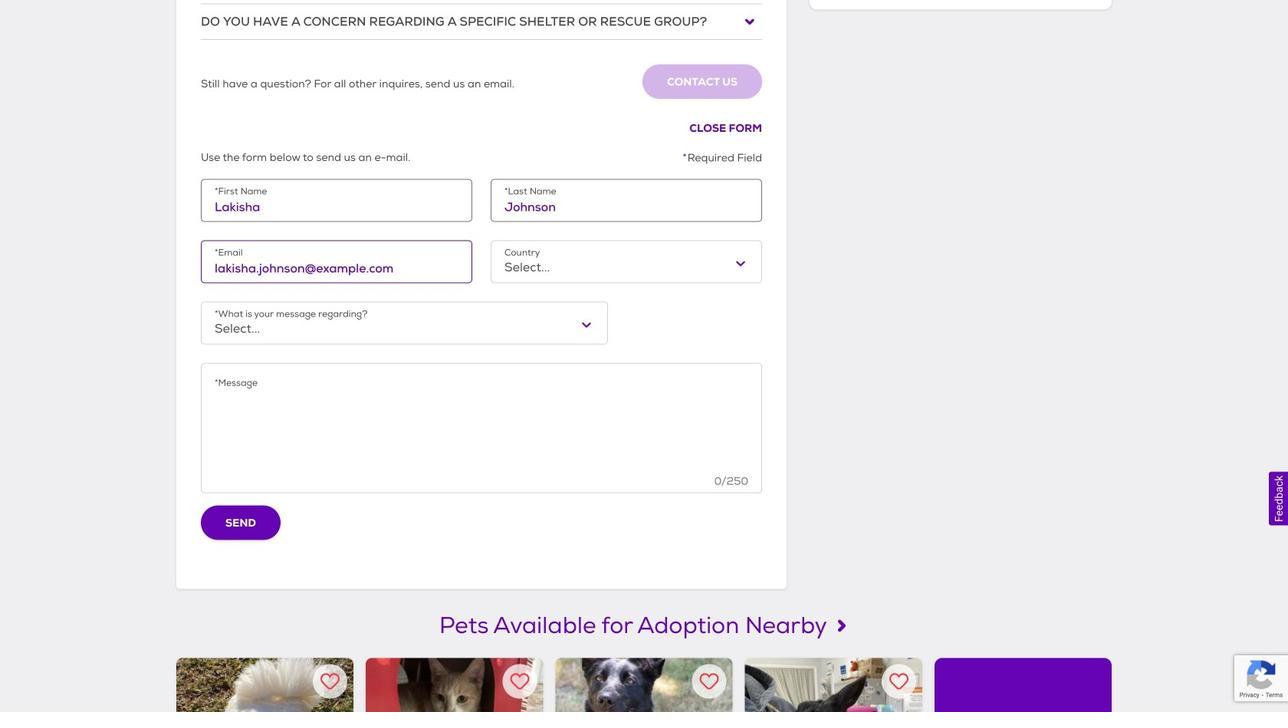 Task type: vqa. For each thing, say whether or not it's contained in the screenshot.
primary "element" on the top of the page
no



Task type: locate. For each thing, give the bounding box(es) containing it.
None email field
[[215, 260, 459, 277]]

None text field
[[215, 198, 459, 216], [505, 198, 749, 216], [215, 198, 459, 216], [505, 198, 749, 216]]

zoey, adoptable, adult female german shepherd dog & australian cattle dog / blue heeler, in oakland, nj. image
[[556, 658, 733, 713]]

favorite leo image
[[510, 672, 530, 691]]

group
[[810, 0, 1112, 10]]

None text field
[[215, 390, 749, 451]]

favorite snow white has been adopted with leo image
[[321, 672, 340, 691]]

favorite zoey image
[[700, 672, 719, 691]]



Task type: describe. For each thing, give the bounding box(es) containing it.
favorite ricky martin image
[[890, 672, 909, 691]]

22512 image
[[746, 17, 755, 26]]

snow white has been adopted with leo, adoptable, young female pekingese, in hillsdale, nj. image
[[176, 658, 354, 713]]

ricky martin, adoptable, young male dwarf, in oakland, nj. image
[[745, 658, 923, 713]]

leo, adoptable, senior male domestic short hair, in mahwah, nj. image
[[366, 658, 543, 713]]



